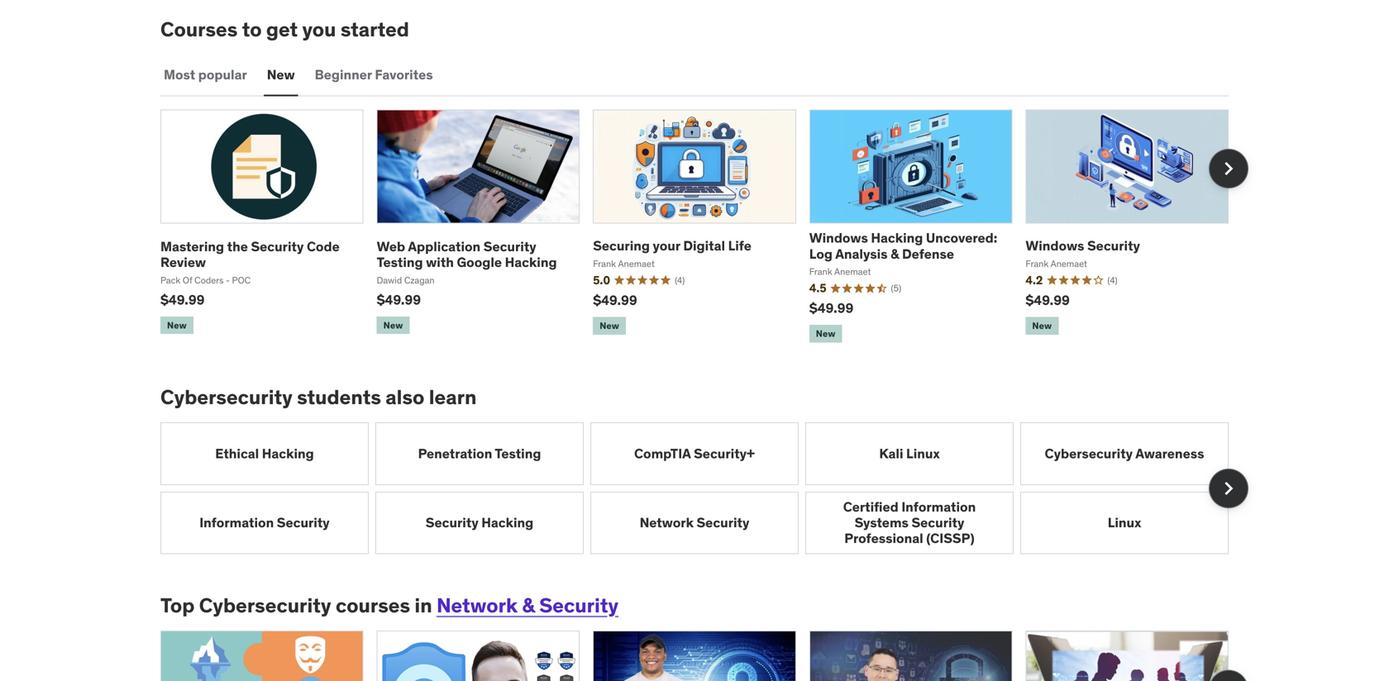Task type: vqa. For each thing, say whether or not it's contained in the screenshot.
the topmost Guitar
no



Task type: locate. For each thing, give the bounding box(es) containing it.
0 vertical spatial linux
[[906, 445, 940, 462]]

testing left 'with'
[[377, 254, 423, 271]]

log
[[809, 245, 833, 262]]

information up (cissp)
[[902, 498, 976, 515]]

linux inside linux link
[[1108, 514, 1141, 531]]

you
[[302, 17, 336, 42]]

1 horizontal spatial linux
[[1108, 514, 1141, 531]]

ethical
[[215, 445, 259, 462]]

students
[[297, 385, 381, 410]]

(cissp)
[[926, 530, 975, 547]]

beginner favorites button
[[311, 55, 436, 95]]

cybersecurity up ethical
[[160, 385, 293, 410]]

0 vertical spatial carousel element
[[160, 110, 1249, 346]]

kali
[[879, 445, 903, 462]]

mastering the security code review
[[160, 238, 340, 271]]

testing right penetration
[[495, 445, 541, 462]]

testing
[[377, 254, 423, 271], [495, 445, 541, 462]]

1 next image from the top
[[1216, 155, 1242, 182]]

life
[[728, 238, 752, 254]]

1 vertical spatial &
[[522, 593, 535, 618]]

comptia security+ link
[[590, 423, 799, 485]]

1 vertical spatial testing
[[495, 445, 541, 462]]

security hacking link
[[375, 492, 584, 554]]

security
[[1087, 238, 1140, 254], [251, 238, 304, 255], [484, 238, 536, 255], [277, 514, 330, 531], [426, 514, 479, 531], [697, 514, 750, 531], [912, 514, 965, 531], [539, 593, 619, 618]]

linux inside kali linux 'link'
[[906, 445, 940, 462]]

most popular
[[164, 66, 247, 83]]

security inside mastering the security code review
[[251, 238, 304, 255]]

cybersecurity for cybersecurity students also learn
[[160, 385, 293, 410]]

cybersecurity inside the carousel "element"
[[1045, 445, 1133, 462]]

0 horizontal spatial &
[[522, 593, 535, 618]]

new button
[[264, 55, 298, 95]]

0 horizontal spatial network
[[437, 593, 518, 618]]

mastering
[[160, 238, 224, 255]]

2 next image from the top
[[1216, 475, 1242, 502]]

your
[[653, 238, 680, 254]]

penetration testing link
[[375, 423, 584, 485]]

& for network
[[522, 593, 535, 618]]

hacking inside "link"
[[262, 445, 314, 462]]

started
[[341, 17, 409, 42]]

linux right kali
[[906, 445, 940, 462]]

beginner
[[315, 66, 372, 83]]

analysis
[[835, 245, 888, 262]]

hacking
[[871, 230, 923, 247], [505, 254, 557, 271], [262, 445, 314, 462], [482, 514, 534, 531]]

1 horizontal spatial network
[[640, 514, 694, 531]]

2 carousel element from the top
[[160, 423, 1249, 554]]

windows inside windows hacking uncovered: log analysis & defense
[[809, 230, 868, 247]]

security inside certified information systems security professional (cissp)
[[912, 514, 965, 531]]

0 vertical spatial cybersecurity
[[160, 385, 293, 410]]

1 carousel element from the top
[[160, 110, 1249, 346]]

security inside web application security testing with google hacking
[[484, 238, 536, 255]]

linux down cybersecurity awareness link
[[1108, 514, 1141, 531]]

next image for windows security
[[1216, 155, 1242, 182]]

1 horizontal spatial windows
[[1026, 238, 1085, 254]]

1 vertical spatial cybersecurity
[[1045, 445, 1133, 462]]

information
[[902, 498, 976, 515], [200, 514, 274, 531]]

1 vertical spatial carousel element
[[160, 423, 1249, 554]]

network
[[640, 514, 694, 531], [437, 593, 518, 618]]

most
[[164, 66, 195, 83]]

next image
[[1216, 155, 1242, 182], [1216, 475, 1242, 502]]

favorites
[[375, 66, 433, 83]]

0 horizontal spatial testing
[[377, 254, 423, 271]]

hacking down penetration testing link
[[482, 514, 534, 531]]

information security link
[[160, 492, 369, 554]]

network right 'in'
[[437, 593, 518, 618]]

linux link
[[1020, 492, 1229, 554]]

carousel element containing windows hacking uncovered: log analysis & defense
[[160, 110, 1249, 346]]

uncovered:
[[926, 230, 998, 247]]

0 horizontal spatial information
[[200, 514, 274, 531]]

hacking for security hacking
[[482, 514, 534, 531]]

courses
[[336, 593, 410, 618]]

0 vertical spatial next image
[[1216, 155, 1242, 182]]

information down ethical
[[200, 514, 274, 531]]

network security
[[640, 514, 750, 531]]

web application security testing with google hacking link
[[377, 238, 557, 271]]

cybersecurity
[[160, 385, 293, 410], [1045, 445, 1133, 462], [199, 593, 331, 618]]

systems
[[855, 514, 909, 531]]

0 horizontal spatial windows
[[809, 230, 868, 247]]

0 horizontal spatial linux
[[906, 445, 940, 462]]

mastering the security code review link
[[160, 238, 340, 271]]

1 horizontal spatial &
[[891, 245, 899, 262]]

certified
[[843, 498, 899, 515]]

linux
[[906, 445, 940, 462], [1108, 514, 1141, 531]]

certified information systems security professional (cissp) link
[[805, 492, 1014, 554]]

carousel element containing ethical hacking
[[160, 423, 1249, 554]]

penetration
[[418, 445, 492, 462]]

&
[[891, 245, 899, 262], [522, 593, 535, 618]]

cybersecurity up linux link in the right bottom of the page
[[1045, 445, 1133, 462]]

1 horizontal spatial information
[[902, 498, 976, 515]]

windows
[[809, 230, 868, 247], [1026, 238, 1085, 254]]

hacking right google
[[505, 254, 557, 271]]

network inside the carousel "element"
[[640, 514, 694, 531]]

carousel element
[[160, 110, 1249, 346], [160, 423, 1249, 554]]

0 vertical spatial &
[[891, 245, 899, 262]]

top
[[160, 593, 195, 618]]

web
[[377, 238, 405, 255]]

kali linux link
[[805, 423, 1014, 485]]

hacking right ethical
[[262, 445, 314, 462]]

penetration testing
[[418, 445, 541, 462]]

hacking inside windows hacking uncovered: log analysis & defense
[[871, 230, 923, 247]]

1 vertical spatial linux
[[1108, 514, 1141, 531]]

securing
[[593, 238, 650, 254]]

hacking inside web application security testing with google hacking
[[505, 254, 557, 271]]

& inside windows hacking uncovered: log analysis & defense
[[891, 245, 899, 262]]

hacking left uncovered:
[[871, 230, 923, 247]]

cybersecurity down information security link
[[199, 593, 331, 618]]

comptia security+
[[634, 445, 755, 462]]

0 vertical spatial network
[[640, 514, 694, 531]]

1 vertical spatial next image
[[1216, 475, 1242, 502]]

network down comptia
[[640, 514, 694, 531]]

information inside certified information systems security professional (cissp)
[[902, 498, 976, 515]]

0 vertical spatial testing
[[377, 254, 423, 271]]

windows hacking uncovered: log analysis & defense
[[809, 230, 998, 262]]



Task type: describe. For each thing, give the bounding box(es) containing it.
1 vertical spatial network
[[437, 593, 518, 618]]

courses
[[160, 17, 238, 42]]

also
[[386, 385, 425, 410]]

application
[[408, 238, 481, 255]]

hacking for windows hacking uncovered: log analysis & defense
[[871, 230, 923, 247]]

comptia
[[634, 445, 691, 462]]

new
[[267, 66, 295, 83]]

in
[[415, 593, 432, 618]]

windows security link
[[1026, 238, 1140, 254]]

get
[[266, 17, 298, 42]]

ethical hacking
[[215, 445, 314, 462]]

the
[[227, 238, 248, 255]]

security hacking
[[426, 514, 534, 531]]

to
[[242, 17, 262, 42]]

kali linux
[[879, 445, 940, 462]]

popular
[[198, 66, 247, 83]]

ethical hacking link
[[160, 423, 369, 485]]

code
[[307, 238, 340, 255]]

network & security link
[[437, 593, 619, 618]]

windows hacking uncovered: log analysis & defense link
[[809, 230, 998, 262]]

security+
[[694, 445, 755, 462]]

securing your digital life
[[593, 238, 752, 254]]

defense
[[902, 245, 954, 262]]

cybersecurity awareness link
[[1020, 423, 1229, 485]]

most popular button
[[160, 55, 250, 95]]

learn
[[429, 385, 477, 410]]

review
[[160, 254, 206, 271]]

top cybersecurity courses in network & security
[[160, 593, 619, 618]]

digital
[[683, 238, 725, 254]]

courses to get you started
[[160, 17, 409, 42]]

information inside information security link
[[200, 514, 274, 531]]

testing inside web application security testing with google hacking
[[377, 254, 423, 271]]

next image for comptia security+
[[1216, 475, 1242, 502]]

information security
[[200, 514, 330, 531]]

windows security
[[1026, 238, 1140, 254]]

& for analysis
[[891, 245, 899, 262]]

with
[[426, 254, 454, 271]]

hacking for ethical hacking
[[262, 445, 314, 462]]

beginner favorites
[[315, 66, 433, 83]]

web application security testing with google hacking
[[377, 238, 557, 271]]

windows for windows hacking uncovered: log analysis & defense
[[809, 230, 868, 247]]

cybersecurity students also learn
[[160, 385, 477, 410]]

2 vertical spatial cybersecurity
[[199, 593, 331, 618]]

professional
[[845, 530, 923, 547]]

1 horizontal spatial testing
[[495, 445, 541, 462]]

awareness
[[1136, 445, 1204, 462]]

cybersecurity awareness
[[1045, 445, 1204, 462]]

cybersecurity for cybersecurity awareness
[[1045, 445, 1133, 462]]

google
[[457, 254, 502, 271]]

securing your digital life link
[[593, 238, 752, 254]]

network security link
[[590, 492, 799, 554]]

certified information systems security professional (cissp)
[[843, 498, 976, 547]]

windows for windows security
[[1026, 238, 1085, 254]]



